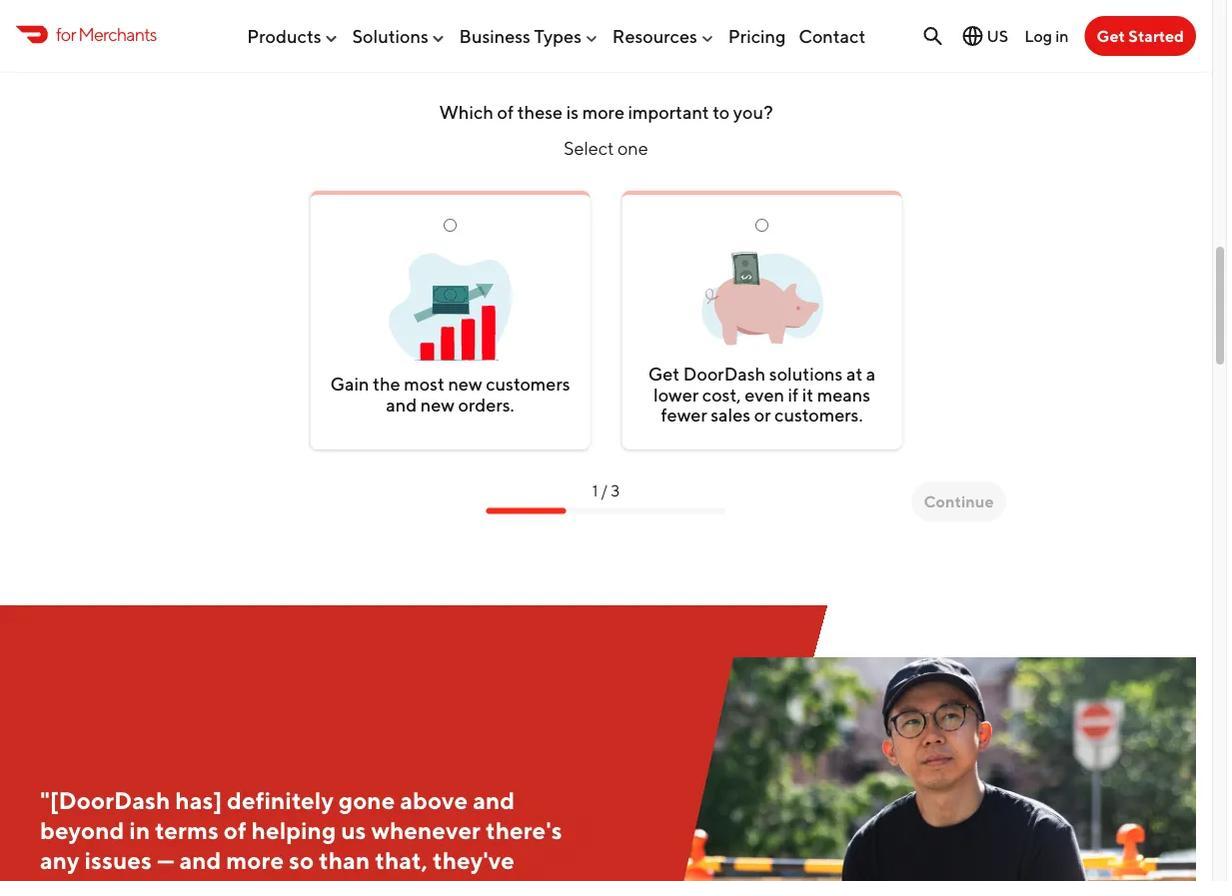 Task type: describe. For each thing, give the bounding box(es) containing it.
1 horizontal spatial for
[[948, 27, 996, 70]]

for merchants
[[56, 23, 157, 45]]

that,
[[375, 847, 428, 875]]

doordash
[[684, 363, 766, 385]]

"[doordash has] definitely gone above and beyond in terms of helping us whenever there's any issues — and more so than that, they've helped us a lot in terms of marketing, brandi
[[40, 787, 563, 882]]

customers.
[[775, 405, 863, 426]]

started
[[1129, 26, 1185, 45]]

3
[[611, 481, 620, 500]]

pricing
[[729, 25, 786, 47]]

solutions
[[770, 363, 843, 385]]

for merchants link
[[16, 21, 157, 48]]

1 / 3
[[593, 481, 620, 500]]

continue
[[924, 492, 994, 511]]

at
[[847, 363, 863, 385]]

beyond
[[40, 817, 124, 845]]

cost,
[[703, 384, 741, 405]]

so
[[289, 847, 314, 875]]

and for above
[[473, 787, 515, 815]]

has]
[[175, 787, 222, 815]]

solution
[[804, 27, 941, 70]]

jonathan poon outside image
[[618, 658, 1197, 882]]

these
[[518, 101, 563, 122]]

a inside '"[doordash has] definitely gone above and beyond in terms of helping us whenever there's any issues — and more so than that, they've helped us a lot in terms of marketing, brandi'
[[153, 877, 166, 882]]

which
[[439, 101, 494, 122]]

get doordash solutions at a lower cost, even if it means fewer sales or customers.
[[649, 363, 876, 426]]

get for get doordash solutions at a lower cost, even if it means fewer sales or customers.
[[649, 363, 680, 385]]

new left orders.
[[421, 394, 455, 416]]

helping
[[252, 817, 336, 845]]

and for customers
[[386, 394, 417, 416]]

globe line image
[[961, 24, 985, 48]]

product selection - lower cost image
[[696, 232, 828, 364]]

1 horizontal spatial to
[[713, 101, 730, 122]]

log in link
[[1025, 26, 1069, 45]]

"[doordash
[[40, 787, 170, 815]]

lower
[[654, 384, 699, 405]]

short
[[298, 27, 385, 70]]

resources link
[[613, 17, 716, 55]]

any
[[40, 847, 80, 875]]

2 vertical spatial and
[[179, 847, 221, 875]]

contact link
[[799, 17, 866, 55]]

resources
[[613, 25, 698, 47]]

0 horizontal spatial to
[[472, 27, 507, 70]]

—
[[157, 847, 175, 875]]

log
[[1025, 26, 1053, 45]]

business
[[460, 25, 531, 47]]

pricing link
[[729, 17, 786, 55]]

is
[[567, 101, 579, 122]]

means
[[818, 384, 871, 405]]

definitely
[[227, 787, 334, 815]]

solutions link
[[352, 17, 447, 55]]

new right most
[[448, 374, 483, 395]]

orders.
[[459, 394, 515, 416]]

even
[[745, 384, 785, 405]]

which of these is more important to you?
[[439, 101, 774, 122]]

us
[[987, 26, 1009, 45]]

it
[[803, 384, 814, 405]]

fewer
[[661, 405, 708, 426]]

log in
[[1025, 26, 1069, 45]]

lot
[[171, 877, 201, 882]]

0 horizontal spatial in
[[129, 817, 150, 845]]

select
[[564, 138, 614, 159]]

you?
[[734, 101, 774, 122]]

identify
[[514, 27, 645, 70]]

0 vertical spatial more
[[583, 101, 625, 122]]



Task type: vqa. For each thing, say whether or not it's contained in the screenshot.
Chevron Down icon associated with credit
no



Task type: locate. For each thing, give the bounding box(es) containing it.
select one
[[564, 138, 649, 159]]

Gain the most new customers and new orders. radio
[[318, 219, 582, 232]]

quiz
[[393, 27, 464, 70]]

our
[[234, 27, 291, 70]]

new
[[448, 374, 483, 395], [421, 394, 455, 416]]

customers
[[486, 374, 570, 395]]

for left you
[[948, 27, 996, 70]]

a right "at"
[[867, 363, 876, 385]]

to left you?
[[713, 101, 730, 122]]

marketing,
[[329, 877, 449, 882]]

0 vertical spatial to
[[472, 27, 507, 70]]

get up fewer
[[649, 363, 680, 385]]

contact
[[799, 25, 866, 47]]

1 vertical spatial more
[[226, 847, 284, 875]]

0 horizontal spatial us
[[123, 877, 148, 882]]

2 vertical spatial of
[[301, 877, 324, 882]]

Get DoorDash solutions at a lower cost, even if it means fewer sales or customers. radio
[[630, 219, 894, 232]]

0 horizontal spatial terms
[[155, 817, 219, 845]]

more right "is" in the top left of the page
[[583, 101, 625, 122]]

gain the most new customers and new orders.
[[330, 374, 570, 416]]

there's
[[486, 817, 563, 845]]

if
[[788, 384, 799, 405]]

1 vertical spatial to
[[713, 101, 730, 122]]

2 vertical spatial in
[[206, 877, 227, 882]]

us up the than
[[341, 817, 366, 845]]

/
[[601, 481, 608, 500]]

0 vertical spatial and
[[386, 394, 417, 416]]

of down definitely
[[224, 817, 247, 845]]

than
[[319, 847, 370, 875]]

get started
[[1097, 26, 1185, 45]]

of
[[497, 101, 514, 122], [224, 817, 247, 845], [301, 877, 324, 882]]

one
[[618, 138, 649, 159]]

1 horizontal spatial get
[[1097, 26, 1126, 45]]

and
[[386, 394, 417, 416], [473, 787, 515, 815], [179, 847, 221, 875]]

and inside gain the most new customers and new orders.
[[386, 394, 417, 416]]

the up important
[[652, 27, 709, 70]]

right
[[716, 27, 797, 70]]

get inside button
[[1097, 26, 1126, 45]]

of down so
[[301, 877, 324, 882]]

products
[[247, 25, 322, 47]]

0 vertical spatial in
[[1056, 26, 1069, 45]]

0 vertical spatial terms
[[155, 817, 219, 845]]

terms down so
[[232, 877, 296, 882]]

1 horizontal spatial us
[[341, 817, 366, 845]]

1
[[593, 481, 598, 500]]

1 vertical spatial get
[[649, 363, 680, 385]]

0 vertical spatial us
[[341, 817, 366, 845]]

1 vertical spatial and
[[473, 787, 515, 815]]

1 vertical spatial of
[[224, 817, 247, 845]]

to right quiz
[[472, 27, 507, 70]]

get started button
[[1085, 16, 1197, 56]]

0 vertical spatial of
[[497, 101, 514, 122]]

gone
[[339, 787, 395, 815]]

1 vertical spatial terms
[[232, 877, 296, 882]]

1 horizontal spatial a
[[867, 363, 876, 385]]

in right the log
[[1056, 26, 1069, 45]]

0 horizontal spatial of
[[224, 817, 247, 845]]

you
[[1003, 27, 1065, 70]]

most
[[404, 374, 445, 395]]

0 vertical spatial the
[[652, 27, 709, 70]]

more inside '"[doordash has] definitely gone above and beyond in terms of helping us whenever there's any issues — and more so than that, they've helped us a lot in terms of marketing, brandi'
[[226, 847, 284, 875]]

products link
[[247, 17, 340, 55]]

they've
[[433, 847, 515, 875]]

issues
[[85, 847, 152, 875]]

and up lot
[[179, 847, 221, 875]]

get inside get doordash solutions at a lower cost, even if it means fewer sales or customers.
[[649, 363, 680, 385]]

the
[[652, 27, 709, 70], [373, 374, 401, 395]]

in
[[1056, 26, 1069, 45], [129, 817, 150, 845], [206, 877, 227, 882]]

merchants
[[78, 23, 157, 45]]

terms down has]
[[155, 817, 219, 845]]

solutions
[[352, 25, 429, 47]]

for
[[56, 23, 76, 45], [948, 27, 996, 70]]

types
[[534, 25, 582, 47]]

in right lot
[[206, 877, 227, 882]]

0 horizontal spatial the
[[373, 374, 401, 395]]

sales
[[711, 405, 751, 426]]

0 horizontal spatial for
[[56, 23, 76, 45]]

a inside get doordash solutions at a lower cost, even if it means fewer sales or customers.
[[867, 363, 876, 385]]

the inside gain the most new customers and new orders.
[[373, 374, 401, 395]]

and right the "gain"
[[386, 394, 417, 416]]

1 vertical spatial us
[[123, 877, 148, 882]]

1 horizontal spatial terms
[[232, 877, 296, 882]]

for left merchants
[[56, 23, 76, 45]]

0 vertical spatial a
[[867, 363, 876, 385]]

or
[[755, 405, 771, 426]]

gain
[[330, 374, 369, 395]]

in up issues
[[129, 817, 150, 845]]

1 horizontal spatial more
[[583, 101, 625, 122]]

1 vertical spatial the
[[373, 374, 401, 395]]

0 horizontal spatial get
[[649, 363, 680, 385]]

more
[[583, 101, 625, 122], [226, 847, 284, 875]]

business types
[[460, 25, 582, 47]]

us down issues
[[123, 877, 148, 882]]

a
[[867, 363, 876, 385], [153, 877, 166, 882]]

and up there's
[[473, 787, 515, 815]]

the right the "gain"
[[373, 374, 401, 395]]

get for get started
[[1097, 26, 1126, 45]]

product selection - new customers image
[[384, 242, 516, 374]]

0 horizontal spatial more
[[226, 847, 284, 875]]

to
[[472, 27, 507, 70], [713, 101, 730, 122]]

take our short quiz to identify the right solution for you
[[148, 27, 1065, 70]]

more left so
[[226, 847, 284, 875]]

terms
[[155, 817, 219, 845], [232, 877, 296, 882]]

above
[[400, 787, 468, 815]]

2 horizontal spatial of
[[497, 101, 514, 122]]

us
[[341, 817, 366, 845], [123, 877, 148, 882]]

1 horizontal spatial and
[[386, 394, 417, 416]]

take
[[148, 27, 227, 70]]

1 horizontal spatial the
[[652, 27, 709, 70]]

1 vertical spatial a
[[153, 877, 166, 882]]

of left these
[[497, 101, 514, 122]]

important
[[629, 101, 710, 122]]

1 vertical spatial in
[[129, 817, 150, 845]]

continue button
[[912, 482, 1006, 522]]

helped
[[40, 877, 118, 882]]

business types link
[[460, 17, 600, 55]]

0 vertical spatial get
[[1097, 26, 1126, 45]]

2 horizontal spatial and
[[473, 787, 515, 815]]

2 horizontal spatial in
[[1056, 26, 1069, 45]]

get
[[1097, 26, 1126, 45], [649, 363, 680, 385]]

0 horizontal spatial and
[[179, 847, 221, 875]]

get left started
[[1097, 26, 1126, 45]]

1 horizontal spatial of
[[301, 877, 324, 882]]

whenever
[[371, 817, 481, 845]]

a down —
[[153, 877, 166, 882]]

0 horizontal spatial a
[[153, 877, 166, 882]]

1 horizontal spatial in
[[206, 877, 227, 882]]



